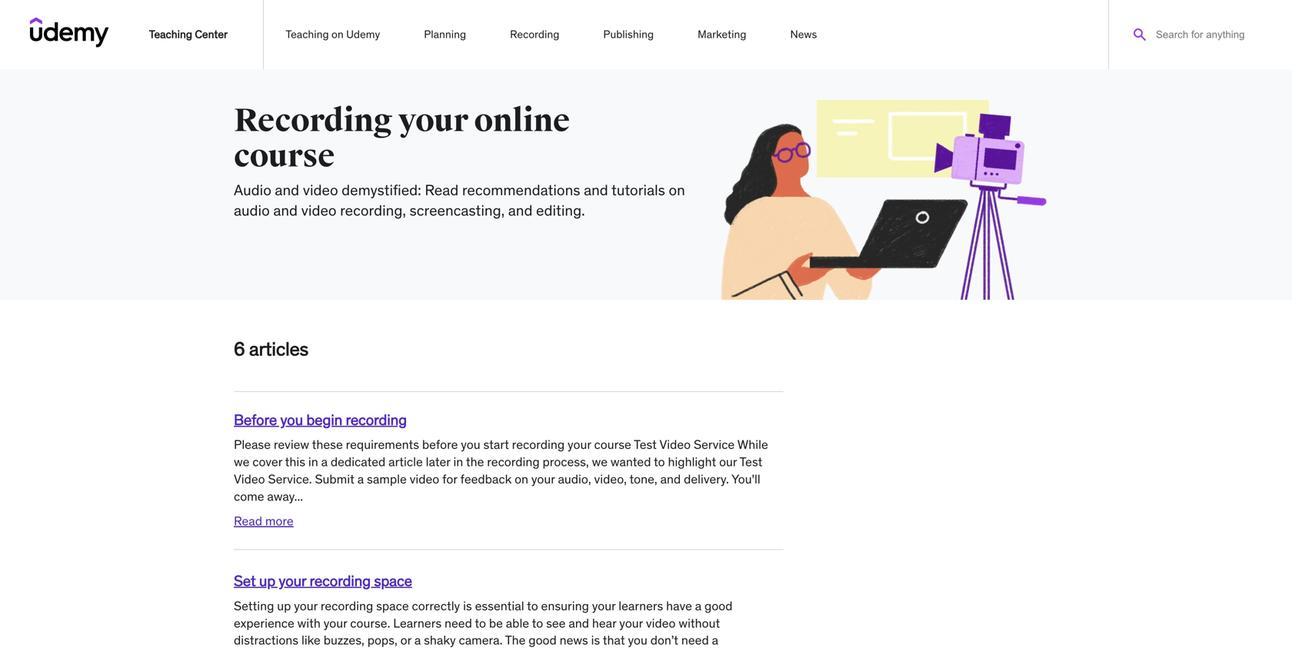 Task type: describe. For each thing, give the bounding box(es) containing it.
correctly
[[412, 599, 460, 614]]

6
[[234, 338, 245, 361]]

come
[[234, 489, 264, 505]]

udemy logo image
[[30, 17, 109, 47]]

hear
[[592, 616, 617, 632]]

space for setting up your recording space correctly is essential to ensuring your learners have a good experience with your course. learners need to be able to see and hear your video without distractions like buzzes, pops, or a shaky camera. the good news is that you don't need a professional studio to create your course....
[[376, 599, 409, 614]]

audio,
[[558, 472, 592, 487]]

0 horizontal spatial on
[[332, 27, 344, 41]]

center
[[195, 27, 228, 41]]

able
[[506, 616, 530, 632]]

a down these
[[321, 454, 328, 470]]

recording link
[[510, 19, 561, 50]]

be
[[489, 616, 503, 632]]

and up editing.
[[584, 181, 609, 199]]

news link
[[790, 19, 818, 50]]

setting up your recording space correctly is essential to ensuring your learners have a good experience with your course. learners need to be able to see and hear your video without distractions like buzzes, pops, or a shaky camera. the good news is that you don't need a professional studio to create your course....
[[234, 599, 733, 652]]

read inside recording your online course audio and video demystified: read recommendations and tutorials on audio and video recording, screencasting, and editing.
[[425, 181, 459, 199]]

video left demystified:
[[303, 181, 338, 199]]

service.
[[268, 472, 312, 487]]

please
[[234, 437, 271, 453]]

1 in from the left
[[309, 454, 318, 470]]

before
[[234, 411, 277, 429]]

read more
[[234, 514, 294, 530]]

tone,
[[630, 472, 658, 487]]

to left be
[[475, 616, 486, 632]]

highlight
[[668, 454, 717, 470]]

the
[[466, 454, 484, 470]]

recording for recording your online course audio and video demystified: read recommendations and tutorials on audio and video recording, screencasting, and editing.
[[234, 101, 393, 141]]

marketing link
[[697, 19, 748, 50]]

teaching on udemy
[[286, 27, 380, 41]]

delivery.
[[684, 472, 729, 487]]

distractions
[[234, 633, 299, 649]]

experience
[[234, 616, 295, 632]]

2 in from the left
[[454, 454, 464, 470]]

publishing link
[[603, 19, 655, 50]]

publishing
[[604, 27, 654, 41]]

Search for anything text field
[[1141, 26, 1268, 44]]

buzzes,
[[324, 633, 365, 649]]

you'll
[[732, 472, 761, 487]]

process,
[[543, 454, 589, 470]]

begin
[[307, 411, 343, 429]]

ensuring
[[541, 599, 589, 614]]

before
[[422, 437, 458, 453]]

cover
[[253, 454, 282, 470]]

news
[[560, 633, 589, 649]]

planning link
[[423, 19, 467, 50]]

recording,
[[340, 201, 406, 220]]

course inside recording your online course audio and video demystified: read recommendations and tutorials on audio and video recording, screencasting, and editing.
[[234, 136, 335, 176]]

to left see
[[532, 616, 544, 632]]

teaching for teaching on udemy
[[286, 27, 329, 41]]

wanted
[[611, 454, 651, 470]]

requirements
[[346, 437, 419, 453]]

set
[[234, 572, 256, 591]]

studio
[[304, 650, 338, 652]]

audio
[[234, 181, 272, 199]]

submit
[[315, 472, 355, 487]]

learners
[[393, 616, 442, 632]]

1 we from the left
[[234, 454, 250, 470]]

demystified:
[[342, 181, 422, 199]]

pops,
[[368, 633, 398, 649]]

essential
[[475, 599, 525, 614]]

these
[[312, 437, 343, 453]]

course.
[[350, 616, 391, 632]]

video inside please review these requirements before you start recording your course test video service while we cover this in a dedicated article later in the recording process, we wanted to highlight our test video service. submit a sample video for feedback on your audio, video, tone, and delivery. you'll come away...
[[410, 472, 440, 487]]

camera.
[[459, 633, 503, 649]]

service
[[694, 437, 735, 453]]

setting
[[234, 599, 274, 614]]

you inside 'setting up your recording space correctly is essential to ensuring your learners have a good experience with your course. learners need to be able to see and hear your video without distractions like buzzes, pops, or a shaky camera. the good news is that you don't need a professional studio to create your course....'
[[628, 633, 648, 649]]

set up your recording space
[[234, 572, 412, 591]]

recording for recording
[[510, 27, 560, 41]]

recording for set up your recording space
[[310, 572, 371, 591]]

marketing
[[698, 27, 747, 41]]

you inside please review these requirements before you start recording your course test video service while we cover this in a dedicated article later in the recording process, we wanted to highlight our test video service. submit a sample video for feedback on your audio, video, tone, and delivery. you'll come away...
[[461, 437, 481, 453]]

and right audio
[[273, 201, 298, 220]]

planning
[[424, 27, 466, 41]]

please review these requirements before you start recording your course test video service while we cover this in a dedicated article later in the recording process, we wanted to highlight our test video service. submit a sample video for feedback on your audio, video, tone, and delivery. you'll come away...
[[234, 437, 769, 505]]

audio
[[234, 201, 270, 220]]

editing.
[[536, 201, 585, 220]]

and down recommendations
[[509, 201, 533, 220]]

our
[[720, 454, 737, 470]]

recording for before you begin recording
[[346, 411, 407, 429]]

start
[[484, 437, 509, 453]]

and inside please review these requirements before you start recording your course test video service while we cover this in a dedicated article later in the recording process, we wanted to highlight our test video service. submit a sample video for feedback on your audio, video, tone, and delivery. you'll come away...
[[661, 472, 681, 487]]

before you begin recording link
[[234, 411, 407, 429]]

recording your online course audio and video demystified: read recommendations and tutorials on audio and video recording, screencasting, and editing.
[[234, 101, 686, 220]]

1 vertical spatial video
[[234, 472, 265, 487]]

video inside 'setting up your recording space correctly is essential to ensuring your learners have a good experience with your course. learners need to be able to see and hear your video without distractions like buzzes, pops, or a shaky camera. the good news is that you don't need a professional studio to create your course....'
[[646, 616, 676, 632]]

1 vertical spatial good
[[529, 633, 557, 649]]

sample
[[367, 472, 407, 487]]

up for setting
[[277, 599, 291, 614]]

udemy
[[346, 27, 380, 41]]

the
[[505, 633, 526, 649]]



Task type: vqa. For each thing, say whether or not it's contained in the screenshot.
Get within Get the app About us
no



Task type: locate. For each thing, give the bounding box(es) containing it.
to down the buzzes,
[[341, 650, 352, 652]]

0 vertical spatial on
[[332, 27, 344, 41]]

to inside please review these requirements before you start recording your course test video service while we cover this in a dedicated article later in the recording process, we wanted to highlight our test video service. submit a sample video for feedback on your audio, video, tone, and delivery. you'll come away...
[[654, 454, 665, 470]]

review
[[274, 437, 309, 453]]

read down come on the bottom left
[[234, 514, 262, 530]]

and
[[275, 181, 299, 199], [584, 181, 609, 199], [273, 201, 298, 220], [509, 201, 533, 220], [661, 472, 681, 487], [569, 616, 590, 632]]

and right tone,
[[661, 472, 681, 487]]

1 vertical spatial up
[[277, 599, 291, 614]]

away...
[[267, 489, 303, 505]]

learners
[[619, 599, 664, 614]]

0 vertical spatial recording
[[510, 27, 560, 41]]

teaching center link
[[149, 27, 228, 41]]

1 vertical spatial on
[[669, 181, 686, 199]]

6 articles
[[234, 338, 309, 361]]

this
[[285, 454, 306, 470]]

0 vertical spatial is
[[463, 599, 472, 614]]

read
[[425, 181, 459, 199], [234, 514, 262, 530]]

that
[[603, 633, 625, 649]]

video
[[303, 181, 338, 199], [301, 201, 337, 220], [410, 472, 440, 487], [646, 616, 676, 632]]

teaching center
[[149, 27, 228, 41]]

a
[[321, 454, 328, 470], [358, 472, 364, 487], [696, 599, 702, 614], [415, 633, 421, 649], [712, 633, 719, 649]]

or
[[401, 633, 412, 649]]

you up review
[[280, 411, 303, 429]]

create
[[355, 650, 390, 652]]

test down while
[[740, 454, 763, 470]]

to up able
[[527, 599, 538, 614]]

2 teaching from the left
[[286, 27, 329, 41]]

space for set up your recording space
[[374, 572, 412, 591]]

0 horizontal spatial in
[[309, 454, 318, 470]]

2 horizontal spatial on
[[669, 181, 686, 199]]

don't
[[651, 633, 679, 649]]

1 horizontal spatial teaching
[[286, 27, 329, 41]]

in left the
[[454, 454, 464, 470]]

is
[[463, 599, 472, 614], [592, 633, 600, 649]]

you up the
[[461, 437, 481, 453]]

teaching
[[149, 27, 192, 41], [286, 27, 329, 41]]

course....
[[420, 650, 469, 652]]

have
[[667, 599, 693, 614]]

on inside please review these requirements before you start recording your course test video service while we cover this in a dedicated article later in the recording process, we wanted to highlight our test video service. submit a sample video for feedback on your audio, video, tone, and delivery. you'll come away...
[[515, 472, 529, 487]]

1 horizontal spatial up
[[277, 599, 291, 614]]

0 vertical spatial need
[[445, 616, 472, 632]]

we up video,
[[592, 454, 608, 470]]

screencasting,
[[410, 201, 505, 220]]

0 horizontal spatial up
[[259, 572, 276, 591]]

1 vertical spatial test
[[740, 454, 763, 470]]

need down without
[[682, 633, 709, 649]]

a down dedicated
[[358, 472, 364, 487]]

recording inside 'setting up your recording space correctly is essential to ensuring your learners have a good experience with your course. learners need to be able to see and hear your video without distractions like buzzes, pops, or a shaky camera. the good news is that you don't need a professional studio to create your course....'
[[321, 599, 373, 614]]

1 horizontal spatial course
[[595, 437, 632, 453]]

video down "later"
[[410, 472, 440, 487]]

good
[[705, 599, 733, 614], [529, 633, 557, 649]]

1 horizontal spatial we
[[592, 454, 608, 470]]

you
[[280, 411, 303, 429], [461, 437, 481, 453], [628, 633, 648, 649]]

we down please
[[234, 454, 250, 470]]

0 vertical spatial course
[[234, 136, 335, 176]]

articles
[[249, 338, 309, 361]]

course up audio in the left top of the page
[[234, 136, 335, 176]]

read up screencasting,
[[425, 181, 459, 199]]

video up highlight
[[660, 437, 691, 453]]

article
[[389, 454, 423, 470]]

good up without
[[705, 599, 733, 614]]

0 horizontal spatial good
[[529, 633, 557, 649]]

in right this
[[309, 454, 318, 470]]

2 horizontal spatial you
[[628, 633, 648, 649]]

1 horizontal spatial need
[[682, 633, 709, 649]]

course inside please review these requirements before you start recording your course test video service while we cover this in a dedicated article later in the recording process, we wanted to highlight our test video service. submit a sample video for feedback on your audio, video, tone, and delivery. you'll come away...
[[595, 437, 632, 453]]

your inside recording your online course audio and video demystified: read recommendations and tutorials on audio and video recording, screencasting, and editing.
[[398, 101, 469, 141]]

teaching for teaching center
[[149, 27, 192, 41]]

1 horizontal spatial test
[[740, 454, 763, 470]]

0 horizontal spatial need
[[445, 616, 472, 632]]

need
[[445, 616, 472, 632], [682, 633, 709, 649]]

up inside 'setting up your recording space correctly is essential to ensuring your learners have a good experience with your course. learners need to be able to see and hear your video without distractions like buzzes, pops, or a shaky camera. the good news is that you don't need a professional studio to create your course....'
[[277, 599, 291, 614]]

see
[[546, 616, 566, 632]]

on inside recording your online course audio and video demystified: read recommendations and tutorials on audio and video recording, screencasting, and editing.
[[669, 181, 686, 199]]

good down see
[[529, 633, 557, 649]]

for
[[443, 472, 458, 487]]

1 vertical spatial need
[[682, 633, 709, 649]]

0 horizontal spatial test
[[634, 437, 657, 453]]

video up come on the bottom left
[[234, 472, 265, 487]]

recording
[[346, 411, 407, 429], [512, 437, 565, 453], [487, 454, 540, 470], [310, 572, 371, 591], [321, 599, 373, 614]]

2 we from the left
[[592, 454, 608, 470]]

0 horizontal spatial video
[[234, 472, 265, 487]]

like
[[302, 633, 321, 649]]

test up wanted
[[634, 437, 657, 453]]

1 vertical spatial space
[[376, 599, 409, 614]]

and up the news
[[569, 616, 590, 632]]

course up wanted
[[595, 437, 632, 453]]

to up tone,
[[654, 454, 665, 470]]

with
[[298, 616, 321, 632]]

feedback
[[461, 472, 512, 487]]

1 horizontal spatial is
[[592, 633, 600, 649]]

teaching inside teaching on udemy link
[[286, 27, 329, 41]]

you right that
[[628, 633, 648, 649]]

recording inside recording your online course audio and video demystified: read recommendations and tutorials on audio and video recording, screencasting, and editing.
[[234, 101, 393, 141]]

0 horizontal spatial teaching
[[149, 27, 192, 41]]

is right correctly
[[463, 599, 472, 614]]

0 horizontal spatial course
[[234, 136, 335, 176]]

shaky
[[424, 633, 456, 649]]

1 vertical spatial recording
[[234, 101, 393, 141]]

2 vertical spatial on
[[515, 472, 529, 487]]

a up without
[[696, 599, 702, 614]]

0 vertical spatial space
[[374, 572, 412, 591]]

need up "shaky"
[[445, 616, 472, 632]]

a down without
[[712, 633, 719, 649]]

0 horizontal spatial we
[[234, 454, 250, 470]]

in
[[309, 454, 318, 470], [454, 454, 464, 470]]

1 vertical spatial you
[[461, 437, 481, 453]]

read more link
[[234, 514, 294, 530]]

1 vertical spatial course
[[595, 437, 632, 453]]

set up your recording space link
[[234, 572, 412, 591]]

1 horizontal spatial read
[[425, 181, 459, 199]]

1 teaching from the left
[[149, 27, 192, 41]]

recommendations
[[462, 181, 581, 199]]

0 horizontal spatial read
[[234, 514, 262, 530]]

2 vertical spatial you
[[628, 633, 648, 649]]

later
[[426, 454, 451, 470]]

up right the set
[[259, 572, 276, 591]]

test
[[634, 437, 657, 453], [740, 454, 763, 470]]

a right or
[[415, 633, 421, 649]]

teaching on udemy link
[[285, 19, 381, 50]]

1 horizontal spatial recording
[[510, 27, 560, 41]]

on left udemy
[[332, 27, 344, 41]]

up
[[259, 572, 276, 591], [277, 599, 291, 614]]

1 vertical spatial read
[[234, 514, 262, 530]]

on right tutorials
[[669, 181, 686, 199]]

your
[[398, 101, 469, 141], [568, 437, 592, 453], [532, 472, 555, 487], [279, 572, 306, 591], [294, 599, 318, 614], [592, 599, 616, 614], [324, 616, 347, 632], [620, 616, 643, 632], [393, 650, 417, 652]]

0 vertical spatial up
[[259, 572, 276, 591]]

video left recording,
[[301, 201, 337, 220]]

0 vertical spatial test
[[634, 437, 657, 453]]

more
[[265, 514, 294, 530]]

tutorials
[[612, 181, 666, 199]]

professional
[[234, 650, 301, 652]]

recording
[[510, 27, 560, 41], [234, 101, 393, 141]]

1 horizontal spatial good
[[705, 599, 733, 614]]

video,
[[595, 472, 627, 487]]

0 horizontal spatial you
[[280, 411, 303, 429]]

up up experience
[[277, 599, 291, 614]]

before you begin recording
[[234, 411, 407, 429]]

is left that
[[592, 633, 600, 649]]

on
[[332, 27, 344, 41], [669, 181, 686, 199], [515, 472, 529, 487]]

and right audio in the left top of the page
[[275, 181, 299, 199]]

video up don't
[[646, 616, 676, 632]]

0 vertical spatial video
[[660, 437, 691, 453]]

0 vertical spatial good
[[705, 599, 733, 614]]

on right feedback
[[515, 472, 529, 487]]

1 vertical spatial is
[[592, 633, 600, 649]]

online
[[474, 101, 570, 141]]

up for set
[[259, 572, 276, 591]]

news
[[791, 27, 818, 41]]

while
[[738, 437, 769, 453]]

1 horizontal spatial in
[[454, 454, 464, 470]]

0 vertical spatial you
[[280, 411, 303, 429]]

1 horizontal spatial on
[[515, 472, 529, 487]]

and inside 'setting up your recording space correctly is essential to ensuring your learners have a good experience with your course. learners need to be able to see and hear your video without distractions like buzzes, pops, or a shaky camera. the good news is that you don't need a professional studio to create your course....'
[[569, 616, 590, 632]]

teaching left center
[[149, 27, 192, 41]]

teaching left udemy
[[286, 27, 329, 41]]

dedicated
[[331, 454, 386, 470]]

course
[[234, 136, 335, 176], [595, 437, 632, 453]]

recording for setting up your recording space correctly is essential to ensuring your learners have a good experience with your course. learners need to be able to see and hear your video without distractions like buzzes, pops, or a shaky camera. the good news is that you don't need a professional studio to create your course....
[[321, 599, 373, 614]]

1 horizontal spatial you
[[461, 437, 481, 453]]

0 horizontal spatial is
[[463, 599, 472, 614]]

0 horizontal spatial recording
[[234, 101, 393, 141]]

1 horizontal spatial video
[[660, 437, 691, 453]]

without
[[679, 616, 721, 632]]

space inside 'setting up your recording space correctly is essential to ensuring your learners have a good experience with your course. learners need to be able to see and hear your video without distractions like buzzes, pops, or a shaky camera. the good news is that you don't need a professional studio to create your course....'
[[376, 599, 409, 614]]

0 vertical spatial read
[[425, 181, 459, 199]]



